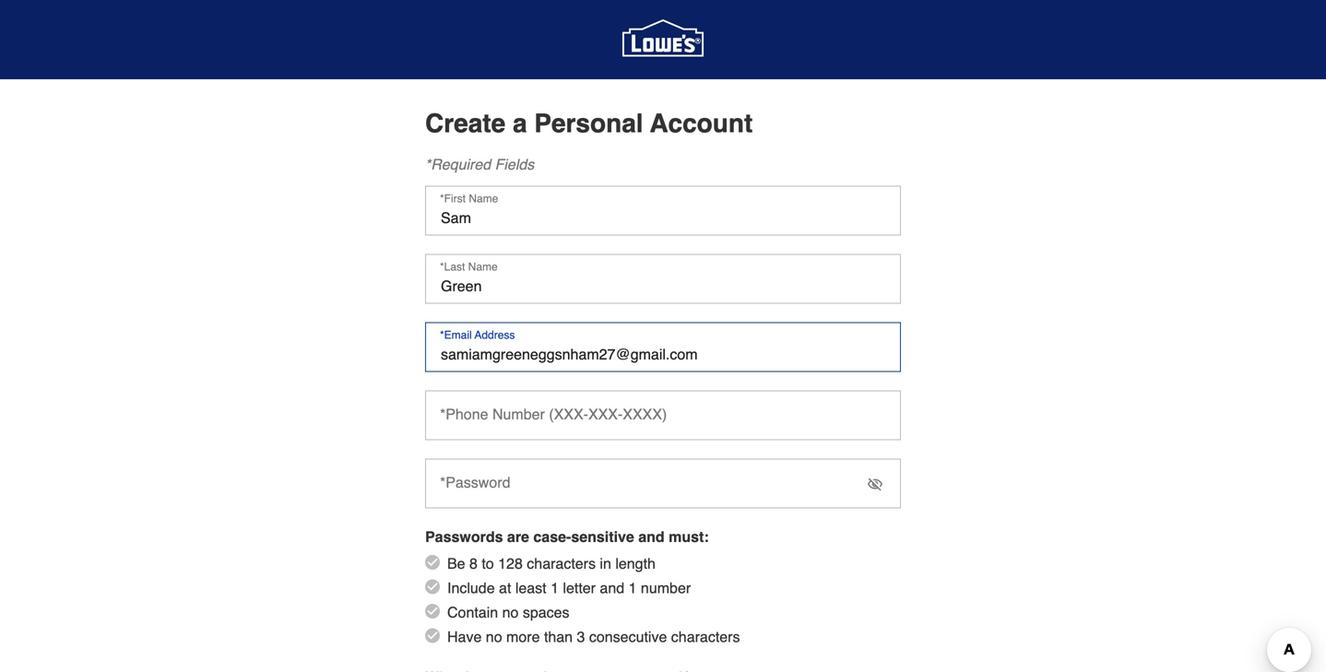 Task type: vqa. For each thing, say whether or not it's contained in the screenshot.
Storage
no



Task type: locate. For each thing, give the bounding box(es) containing it.
1 horizontal spatial 1
[[629, 580, 637, 597]]

create a personal account
[[425, 109, 753, 138]]

sensitive
[[571, 528, 634, 546]]

address
[[475, 329, 515, 342]]

personal
[[534, 109, 643, 138]]

in
[[600, 555, 611, 572]]

1 horizontal spatial and
[[638, 528, 665, 546]]

0 vertical spatial name
[[469, 192, 498, 205]]

name right *first
[[469, 192, 498, 205]]

letter
[[563, 580, 596, 597]]

0 horizontal spatial and
[[600, 580, 625, 597]]

consecutive
[[589, 628, 667, 646]]

contain
[[447, 604, 498, 621]]

*required fields
[[425, 156, 534, 173]]

have
[[447, 628, 482, 646]]

name
[[469, 192, 498, 205], [468, 261, 498, 273]]

and up length
[[638, 528, 665, 546]]

at
[[499, 580, 511, 597]]

characters
[[527, 555, 596, 572], [671, 628, 740, 646]]

2 1 from the left
[[629, 580, 637, 597]]

name for *first name
[[469, 192, 498, 205]]

xxx-
[[588, 406, 623, 423]]

*first name
[[440, 192, 498, 205]]

characters down number
[[671, 628, 740, 646]]

must:
[[669, 528, 709, 546]]

more
[[506, 628, 540, 646]]

no
[[502, 604, 519, 621], [486, 628, 502, 646]]

to
[[482, 555, 494, 572]]

3
[[577, 628, 585, 646]]

1 1 from the left
[[551, 580, 559, 597]]

0 horizontal spatial 1
[[551, 580, 559, 597]]

0 vertical spatial characters
[[527, 555, 596, 572]]

name right *last
[[468, 261, 498, 273]]

include at least 1 letter and 1 number
[[447, 580, 691, 597]]

0 vertical spatial no
[[502, 604, 519, 621]]

xxxx)
[[623, 406, 667, 423]]

1 down length
[[629, 580, 637, 597]]

no down at
[[502, 604, 519, 621]]

case-
[[533, 528, 571, 546]]

account
[[650, 109, 753, 138]]

and down in at bottom left
[[600, 580, 625, 597]]

number
[[641, 580, 691, 597]]

1 vertical spatial characters
[[671, 628, 740, 646]]

1 right least
[[551, 580, 559, 597]]

1 vertical spatial no
[[486, 628, 502, 646]]

(xxx-
[[549, 406, 588, 423]]

are
[[507, 528, 529, 546]]

*Email Address text field
[[425, 322, 901, 372]]

*Password password field
[[425, 459, 901, 509]]

show password image
[[868, 477, 883, 492]]

1 vertical spatial name
[[468, 261, 498, 273]]

characters up include at least 1 letter and 1 number
[[527, 555, 596, 572]]

1
[[551, 580, 559, 597], [629, 580, 637, 597]]

no down contain no spaces
[[486, 628, 502, 646]]

and
[[638, 528, 665, 546], [600, 580, 625, 597]]

*email
[[440, 329, 472, 342]]



Task type: describe. For each thing, give the bounding box(es) containing it.
*last
[[440, 261, 465, 273]]

than
[[544, 628, 573, 646]]

number
[[492, 406, 545, 423]]

passwords
[[425, 528, 503, 546]]

name for *last name
[[468, 261, 498, 273]]

a
[[513, 109, 527, 138]]

passwords are case-sensitive and must:
[[425, 528, 709, 546]]

128
[[498, 555, 523, 572]]

length
[[615, 555, 656, 572]]

8
[[469, 555, 478, 572]]

*phone
[[440, 406, 488, 423]]

spaces
[[523, 604, 570, 621]]

*Last Name text field
[[425, 254, 901, 304]]

1 horizontal spatial characters
[[671, 628, 740, 646]]

0 horizontal spatial characters
[[527, 555, 596, 572]]

no for have
[[486, 628, 502, 646]]

fields
[[495, 156, 534, 173]]

lowe's home improvement logo image
[[623, 0, 704, 80]]

include
[[447, 580, 495, 597]]

be 8 to 128 characters in length
[[447, 555, 656, 572]]

be
[[447, 555, 465, 572]]

*password
[[440, 474, 510, 491]]

*First Name text field
[[425, 186, 901, 236]]

*last name
[[440, 261, 498, 273]]

contain no spaces
[[447, 604, 570, 621]]

least
[[515, 580, 547, 597]]

*Phone Number (XXX-XXX-XXXX) text field
[[425, 391, 901, 440]]

*first
[[440, 192, 466, 205]]

*phone number (xxx-xxx-xxxx)
[[440, 406, 667, 423]]

*required
[[425, 156, 491, 173]]

have no more than 3 consecutive characters
[[447, 628, 740, 646]]

0 vertical spatial and
[[638, 528, 665, 546]]

1 vertical spatial and
[[600, 580, 625, 597]]

no for contain
[[502, 604, 519, 621]]

*email address
[[440, 329, 515, 342]]

create
[[425, 109, 506, 138]]



